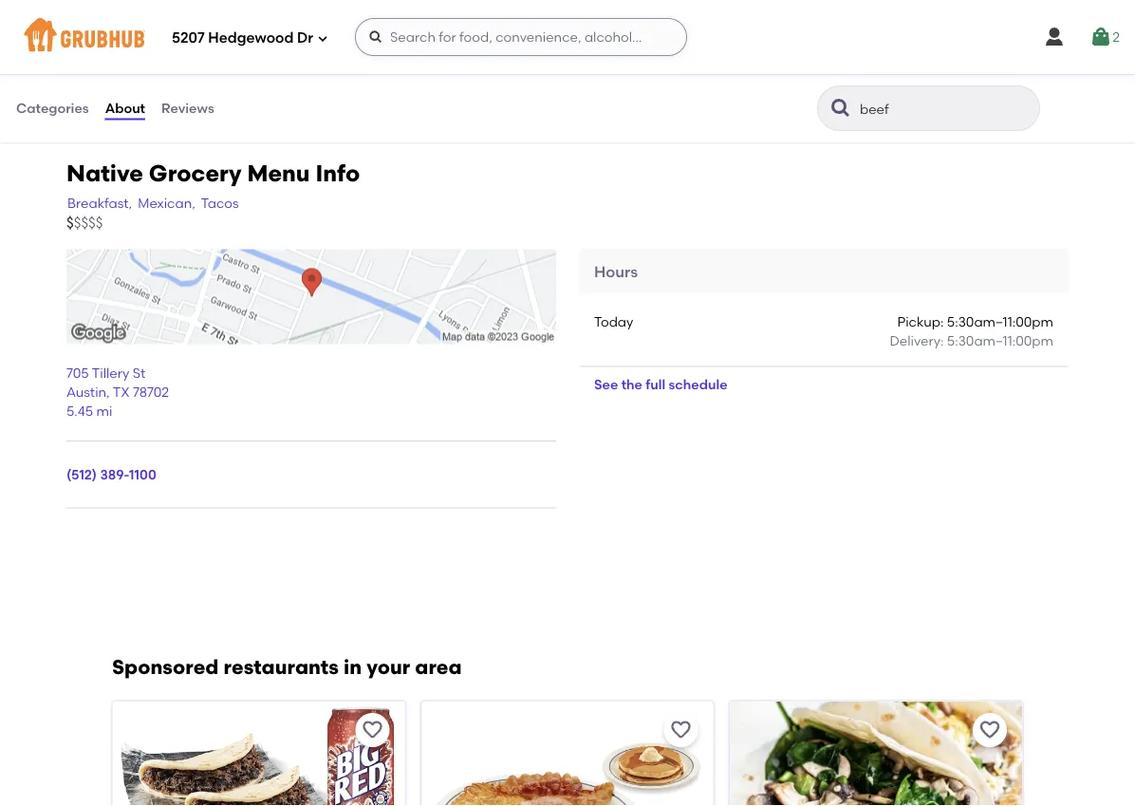Task type: describe. For each thing, give the bounding box(es) containing it.
see the full schedule
[[594, 376, 728, 392]]

today
[[594, 314, 634, 330]]

2 button
[[1090, 20, 1121, 54]]

reviews button
[[161, 74, 215, 142]]

(512) 389-1100 button
[[66, 466, 156, 485]]

1 horizontal spatial svg image
[[369, 29, 384, 45]]

save this restaurant image
[[361, 718, 384, 741]]

svg image inside 2 button
[[1090, 26, 1113, 48]]

save this restaurant image for ihop logo save this restaurant button
[[670, 718, 693, 741]]

restaurants
[[224, 655, 339, 679]]

mexican,
[[138, 194, 195, 211]]

breakfast, mexican, tacos
[[67, 194, 239, 211]]

reviews
[[162, 100, 214, 116]]

save this restaurant button for the pueblo viejo traila - cosmic logo
[[973, 713, 1008, 747]]

breakfast, button
[[66, 192, 133, 213]]

(512) 389-1100
[[66, 467, 156, 483]]

pickup:
[[898, 314, 944, 330]]

1100
[[129, 467, 156, 483]]

your
[[367, 655, 410, 679]]

705 tillery st austin , tx 78702 5.45 mi
[[66, 365, 169, 419]]

ihop logo image
[[422, 701, 714, 806]]

categories button
[[15, 74, 90, 142]]

0 horizontal spatial svg image
[[317, 33, 329, 44]]

info
[[316, 159, 360, 187]]

save this restaurant image for save this restaurant button for the pueblo viejo traila - cosmic logo
[[979, 718, 1002, 741]]

in
[[344, 655, 362, 679]]

grocery
[[149, 159, 242, 187]]

tx
[[113, 384, 130, 400]]

search icon image
[[830, 97, 853, 120]]

save this restaurant button for ihop logo
[[664, 713, 699, 747]]

$$$$$
[[66, 215, 103, 232]]

full
[[646, 376, 666, 392]]

hours
[[594, 262, 638, 280]]

dr
[[297, 30, 313, 47]]

5207
[[172, 30, 205, 47]]

389-
[[100, 467, 129, 483]]

2
[[1113, 29, 1121, 45]]

1 svg image from the left
[[1044, 26, 1067, 48]]

categories
[[16, 100, 89, 116]]

705
[[66, 365, 89, 381]]

mexican, button
[[137, 192, 196, 213]]



Task type: vqa. For each thing, say whether or not it's contained in the screenshot.
Sandwiches related to Hot
no



Task type: locate. For each thing, give the bounding box(es) containing it.
5.45
[[66, 403, 93, 419]]

pueblo viejo traila - cosmic logo image
[[731, 701, 1023, 806]]

2 save this restaurant button from the left
[[664, 713, 699, 747]]

save this restaurant image
[[670, 718, 693, 741], [979, 718, 1002, 741]]

2 5:30am–11:00pm from the top
[[948, 333, 1054, 349]]

$
[[66, 215, 74, 232]]

(512)
[[66, 467, 97, 483]]

area
[[415, 655, 462, 679]]

2 save this restaurant image from the left
[[979, 718, 1002, 741]]

5:30am–11:00pm right pickup:
[[948, 314, 1054, 330]]

1 horizontal spatial save this restaurant image
[[979, 718, 1002, 741]]

sponsored
[[112, 655, 219, 679]]

1 save this restaurant button from the left
[[355, 713, 390, 747]]

1 horizontal spatial svg image
[[1090, 26, 1113, 48]]

tillery
[[92, 365, 129, 381]]

svg image
[[1044, 26, 1067, 48], [1090, 26, 1113, 48]]

2 horizontal spatial save this restaurant button
[[973, 713, 1008, 747]]

,
[[106, 384, 110, 400]]

1 vertical spatial 5:30am–11:00pm
[[948, 333, 1054, 349]]

1 5:30am–11:00pm from the top
[[948, 314, 1054, 330]]

0 horizontal spatial save this restaurant image
[[670, 718, 693, 741]]

tacos button
[[200, 192, 240, 213]]

schedule
[[669, 376, 728, 392]]

see
[[594, 376, 619, 392]]

delivery:
[[890, 333, 944, 349]]

Search Native Grocery search field
[[859, 100, 1004, 118]]

0 horizontal spatial svg image
[[1044, 26, 1067, 48]]

tacos
[[201, 194, 239, 211]]

1 horizontal spatial save this restaurant button
[[664, 713, 699, 747]]

menu
[[247, 159, 310, 187]]

save this restaurant button for taco cabana 20140 logo
[[355, 713, 390, 747]]

2 svg image from the left
[[1090, 26, 1113, 48]]

about button
[[104, 74, 146, 142]]

pickup: 5:30am–11:00pm delivery: 5:30am–11:00pm
[[890, 314, 1054, 349]]

taco cabana 20140 logo image
[[113, 701, 405, 806]]

5:30am–11:00pm right delivery:
[[948, 333, 1054, 349]]

hedgewood
[[208, 30, 294, 47]]

mi
[[96, 403, 112, 419]]

about
[[105, 100, 145, 116]]

native grocery menu info
[[66, 159, 360, 187]]

sponsored restaurants in your area
[[112, 655, 462, 679]]

breakfast,
[[67, 194, 132, 211]]

5:30am–11:00pm
[[948, 314, 1054, 330], [948, 333, 1054, 349]]

1 save this restaurant image from the left
[[670, 718, 693, 741]]

3 save this restaurant button from the left
[[973, 713, 1008, 747]]

native
[[66, 159, 143, 187]]

5207 hedgewood dr
[[172, 30, 313, 47]]

see the full schedule button
[[579, 367, 743, 401]]

Search for food, convenience, alcohol... search field
[[355, 18, 688, 56]]

78702
[[133, 384, 169, 400]]

the
[[622, 376, 643, 392]]

st
[[133, 365, 146, 381]]

main navigation navigation
[[0, 0, 1136, 74]]

austin
[[66, 384, 106, 400]]

save this restaurant button
[[355, 713, 390, 747], [664, 713, 699, 747], [973, 713, 1008, 747]]

0 horizontal spatial save this restaurant button
[[355, 713, 390, 747]]

svg image
[[369, 29, 384, 45], [317, 33, 329, 44]]

0 vertical spatial 5:30am–11:00pm
[[948, 314, 1054, 330]]



